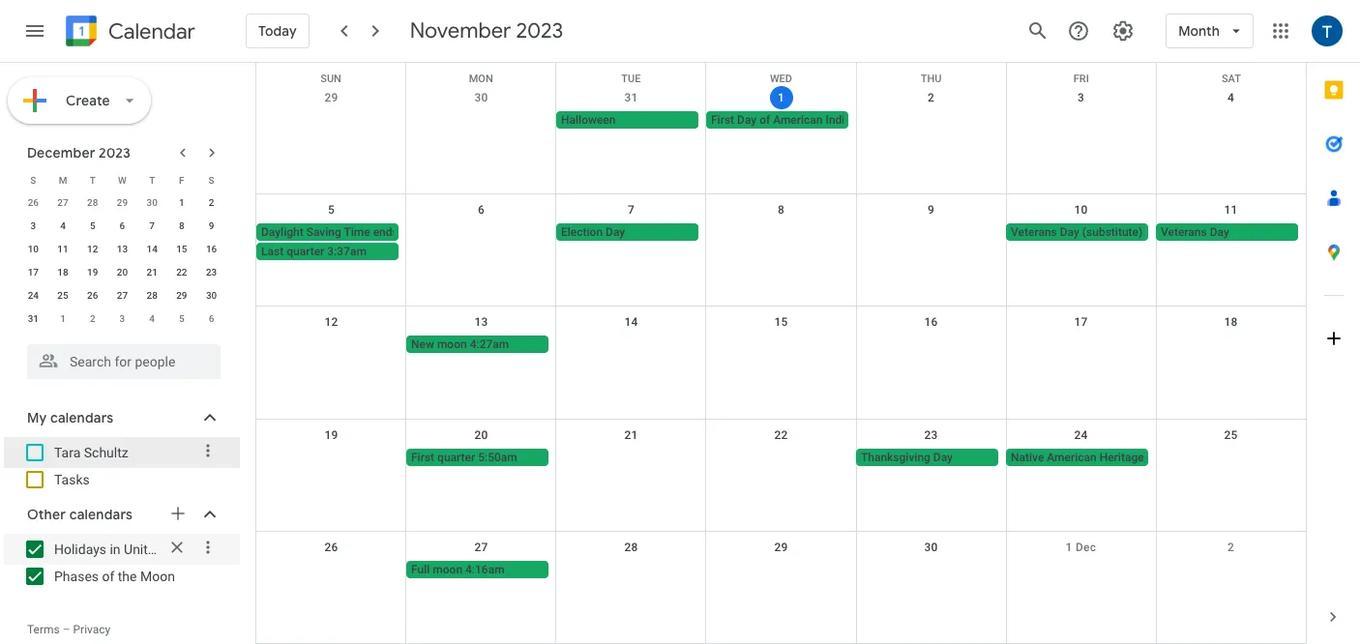 Task type: describe. For each thing, give the bounding box(es) containing it.
10 element
[[22, 238, 45, 261]]

row containing 24
[[18, 284, 226, 308]]

veterans day (substitute) button
[[1006, 224, 1149, 241]]

create button
[[8, 77, 151, 124]]

20 inside grid
[[117, 267, 128, 278]]

tara
[[54, 445, 81, 461]]

row containing 17
[[18, 261, 226, 284]]

my
[[27, 409, 47, 427]]

ends
[[373, 226, 398, 239]]

heritage inside 'button'
[[861, 113, 905, 127]]

18 element
[[51, 261, 75, 284]]

other
[[27, 506, 66, 523]]

26 november element
[[22, 192, 45, 215]]

25 inside 25 "element"
[[57, 290, 68, 301]]

1 down wed
[[778, 91, 785, 104]]

2 vertical spatial 5
[[179, 313, 185, 324]]

calendar
[[108, 18, 195, 45]]

1 horizontal spatial 23
[[924, 428, 938, 442]]

fri
[[1074, 73, 1089, 85]]

other calendars button
[[4, 499, 240, 530]]

12 element
[[81, 238, 104, 261]]

8 inside december 2023 grid
[[179, 221, 185, 231]]

11 element
[[51, 238, 75, 261]]

veterans day button
[[1156, 224, 1298, 241]]

terms – privacy
[[27, 623, 111, 637]]

2 horizontal spatial 5
[[328, 203, 335, 217]]

2 horizontal spatial 4
[[1228, 91, 1235, 104]]

16 element
[[200, 238, 223, 261]]

26 for 1
[[28, 197, 39, 208]]

tue
[[621, 73, 641, 85]]

2 s from the left
[[209, 175, 214, 185]]

1 t from the left
[[90, 175, 96, 185]]

–
[[63, 623, 70, 637]]

1 horizontal spatial 3
[[120, 313, 125, 324]]

1 vertical spatial 6
[[120, 221, 125, 231]]

terms link
[[27, 623, 60, 637]]

1 horizontal spatial 10
[[1074, 203, 1088, 217]]

30 november element
[[140, 192, 164, 215]]

wed
[[770, 73, 792, 85]]

0 vertical spatial 3
[[1078, 91, 1085, 104]]

native american heritage day button
[[1006, 449, 1167, 466]]

2 vertical spatial 4
[[149, 313, 155, 324]]

m
[[59, 175, 67, 185]]

16 inside december 2023 grid
[[206, 244, 217, 254]]

full
[[411, 563, 430, 576]]

26 element
[[81, 284, 104, 308]]

1 horizontal spatial 28
[[147, 290, 158, 301]]

23 inside 23 element
[[206, 267, 217, 278]]

day for first day of american indian heritage month
[[737, 113, 757, 127]]

row containing 29
[[256, 82, 1306, 195]]

other calendars list
[[4, 532, 240, 592]]

1 horizontal spatial 17
[[1074, 316, 1088, 329]]

1 horizontal spatial 9
[[928, 203, 935, 217]]

1 down 25 "element"
[[60, 313, 66, 324]]

month inside 'button'
[[908, 113, 942, 127]]

american inside 'button'
[[773, 113, 823, 127]]

last
[[261, 245, 284, 259]]

phases
[[54, 569, 99, 584]]

1 horizontal spatial 8
[[778, 203, 785, 217]]

today button
[[246, 8, 309, 54]]

daylight saving time ends last quarter 3:37am
[[261, 226, 398, 259]]

add other calendars image
[[168, 504, 188, 523]]

first for first quarter 5:50am
[[411, 451, 435, 464]]

f
[[179, 175, 184, 185]]

november
[[410, 17, 511, 45]]

1 horizontal spatial 7
[[628, 203, 635, 217]]

row containing s
[[18, 168, 226, 192]]

22 inside december 2023 grid
[[176, 267, 187, 278]]

27 november element
[[51, 192, 75, 215]]

first for first day of american indian heritage month
[[711, 113, 734, 127]]

0 vertical spatial 31
[[624, 91, 638, 104]]

1 vertical spatial 5
[[90, 221, 95, 231]]

tara schultz list item
[[4, 435, 240, 468]]

2023 for december 2023
[[99, 144, 131, 162]]

cell containing daylight saving time ends
[[256, 224, 406, 262]]

moon for full
[[433, 563, 463, 576]]

1 horizontal spatial 22
[[774, 428, 788, 442]]

calendar heading
[[104, 18, 195, 45]]

Search for people text field
[[39, 344, 209, 379]]

1 s from the left
[[30, 175, 36, 185]]

holidays in united states
[[54, 542, 204, 557]]

daylight saving time ends button
[[256, 224, 399, 241]]

holidays
[[54, 542, 106, 557]]

10 inside december 2023 grid
[[28, 244, 39, 254]]

election
[[561, 226, 603, 239]]

saving
[[306, 226, 341, 239]]

sat
[[1222, 73, 1241, 85]]

first day of american indian heritage month button
[[706, 111, 942, 129]]

4:16am
[[465, 563, 505, 576]]

united
[[124, 542, 163, 557]]

1 horizontal spatial 15
[[774, 316, 788, 329]]

of inside other calendars list
[[102, 569, 114, 584]]

heritage inside button
[[1100, 451, 1144, 464]]

today
[[258, 22, 297, 40]]

my calendars list
[[4, 435, 240, 495]]

time
[[344, 226, 370, 239]]

row containing 12
[[256, 307, 1306, 420]]

december 2023
[[27, 144, 131, 162]]

first day of american indian heritage month
[[711, 113, 942, 127]]

veterans day (substitute)
[[1011, 226, 1143, 239]]

30 down thanksgiving day button
[[924, 541, 938, 554]]

1 vertical spatial 25
[[1224, 428, 1238, 442]]

29 element
[[170, 284, 193, 308]]

calendars for other calendars
[[69, 506, 133, 523]]

halloween button
[[556, 111, 699, 129]]

american inside button
[[1047, 451, 1097, 464]]

17 element
[[22, 261, 45, 284]]

row containing 19
[[256, 420, 1306, 532]]

28 for 1 dec
[[624, 541, 638, 554]]

1 vertical spatial 19
[[324, 428, 338, 442]]

new moon 4:27am button
[[406, 336, 549, 354]]

27 for 1 dec
[[474, 541, 488, 554]]

28 for 1
[[87, 197, 98, 208]]

sun
[[321, 73, 341, 85]]

1 vertical spatial 27
[[117, 290, 128, 301]]

of inside 'button'
[[760, 113, 770, 127]]

veterans for veterans day (substitute)
[[1011, 226, 1057, 239]]

4 january element
[[140, 308, 164, 331]]

22 element
[[170, 261, 193, 284]]

1 dec
[[1066, 541, 1097, 554]]

december 2023 grid
[[18, 168, 226, 331]]

1 vertical spatial 24
[[1074, 428, 1088, 442]]

first quarter 5:50am button
[[406, 449, 549, 466]]

my calendars button
[[4, 403, 240, 433]]

other calendars
[[27, 506, 133, 523]]

privacy link
[[73, 623, 111, 637]]

21 inside 21 element
[[147, 267, 158, 278]]

election day
[[561, 226, 625, 239]]

1 horizontal spatial 18
[[1224, 316, 1238, 329]]

election day button
[[556, 224, 699, 241]]

indian
[[826, 113, 858, 127]]

25 element
[[51, 284, 75, 308]]

26 for 1 dec
[[324, 541, 338, 554]]

27 for 1
[[57, 197, 68, 208]]

1 vertical spatial 3
[[30, 221, 36, 231]]

1 horizontal spatial 11
[[1224, 203, 1238, 217]]

1 vertical spatial 12
[[324, 316, 338, 329]]

28 element
[[140, 284, 164, 308]]

thanksgiving day button
[[856, 449, 999, 466]]

new moon 4:27am
[[411, 338, 509, 352]]

day for thanksgiving day
[[934, 451, 953, 464]]

holidays in united states list item
[[4, 532, 240, 565]]

november 2023
[[410, 17, 563, 45]]

mon
[[469, 73, 493, 85]]

last quarter 3:37am button
[[256, 243, 399, 260]]

19 inside december 2023 grid
[[87, 267, 98, 278]]

w
[[118, 175, 127, 185]]



Task type: vqa. For each thing, say whether or not it's contained in the screenshot.


Task type: locate. For each thing, give the bounding box(es) containing it.
1 horizontal spatial 19
[[324, 428, 338, 442]]

18
[[57, 267, 68, 278], [1224, 316, 1238, 329]]

day for election day
[[606, 226, 625, 239]]

0 horizontal spatial first
[[411, 451, 435, 464]]

0 horizontal spatial quarter
[[287, 245, 324, 259]]

0 horizontal spatial 31
[[28, 313, 39, 324]]

0 horizontal spatial 22
[[176, 267, 187, 278]]

of down wed
[[760, 113, 770, 127]]

14 down election day button
[[624, 316, 638, 329]]

1 down f
[[179, 197, 185, 208]]

1 vertical spatial 13
[[474, 316, 488, 329]]

veterans for veterans day
[[1161, 226, 1207, 239]]

1 vertical spatial first
[[411, 451, 435, 464]]

first left 5:50am
[[411, 451, 435, 464]]

phases of the moon
[[54, 569, 175, 584]]

1 horizontal spatial 2023
[[516, 17, 563, 45]]

thanksgiving
[[861, 451, 931, 464]]

2 vertical spatial 3
[[120, 313, 125, 324]]

0 horizontal spatial veterans
[[1011, 226, 1057, 239]]

2023 up w
[[99, 144, 131, 162]]

1 vertical spatial american
[[1047, 451, 1097, 464]]

28 november element
[[81, 192, 104, 215]]

moon
[[140, 569, 175, 584]]

veterans left (substitute)
[[1011, 226, 1057, 239]]

31 down the tue
[[624, 91, 638, 104]]

1 horizontal spatial 12
[[324, 316, 338, 329]]

0 vertical spatial 7
[[628, 203, 635, 217]]

month inside popup button
[[1179, 22, 1220, 40]]

1 vertical spatial calendars
[[69, 506, 133, 523]]

13 element
[[111, 238, 134, 261]]

5:50am
[[478, 451, 517, 464]]

full moon 4:16am
[[411, 563, 505, 576]]

13 up 20 element
[[117, 244, 128, 254]]

10 up veterans day (substitute) button
[[1074, 203, 1088, 217]]

0 vertical spatial 19
[[87, 267, 98, 278]]

17 down 10 element at the left top
[[28, 267, 39, 278]]

15
[[176, 244, 187, 254], [774, 316, 788, 329]]

0 horizontal spatial 9
[[209, 221, 214, 231]]

native american heritage day
[[1011, 451, 1167, 464]]

11
[[1224, 203, 1238, 217], [57, 244, 68, 254]]

row containing 31
[[18, 308, 226, 331]]

23 down 16 element
[[206, 267, 217, 278]]

2 veterans from the left
[[1161, 226, 1207, 239]]

4:27am
[[470, 338, 509, 352]]

2 vertical spatial 27
[[474, 541, 488, 554]]

settings menu image
[[1112, 19, 1135, 43]]

24 up native american heritage day button
[[1074, 428, 1088, 442]]

4 down 28 element
[[149, 313, 155, 324]]

2 vertical spatial 26
[[324, 541, 338, 554]]

27 up 4:16am
[[474, 541, 488, 554]]

24
[[28, 290, 39, 301], [1074, 428, 1088, 442]]

tab list
[[1307, 63, 1360, 590]]

29
[[324, 91, 338, 104], [117, 197, 128, 208], [176, 290, 187, 301], [774, 541, 788, 554]]

month right settings menu image
[[1179, 22, 1220, 40]]

dec
[[1076, 541, 1097, 554]]

first
[[711, 113, 734, 127], [411, 451, 435, 464]]

0 horizontal spatial 10
[[28, 244, 39, 254]]

thu
[[921, 73, 942, 85]]

None search field
[[0, 337, 240, 379]]

0 vertical spatial american
[[773, 113, 823, 127]]

20 down 13 element
[[117, 267, 128, 278]]

2 january element
[[81, 308, 104, 331]]

2023
[[516, 17, 563, 45], [99, 144, 131, 162]]

0 vertical spatial month
[[1179, 22, 1220, 40]]

0 horizontal spatial 5
[[90, 221, 95, 231]]

tasks
[[54, 472, 90, 488]]

30 element
[[200, 284, 223, 308]]

7 inside december 2023 grid
[[149, 221, 155, 231]]

cell
[[256, 111, 406, 131], [406, 111, 556, 131], [856, 111, 1006, 131], [1006, 111, 1156, 131], [1156, 111, 1306, 131], [256, 224, 406, 262], [406, 224, 556, 262], [856, 224, 1006, 262], [256, 336, 406, 355], [556, 336, 706, 355], [706, 336, 856, 355], [856, 336, 1006, 355], [1006, 336, 1156, 355], [1156, 336, 1306, 355], [256, 449, 406, 468], [556, 449, 706, 468], [706, 449, 856, 468], [1156, 449, 1306, 468], [256, 561, 406, 580], [556, 561, 706, 580], [706, 561, 856, 580], [1006, 561, 1156, 580], [1156, 561, 1306, 580]]

2 horizontal spatial 6
[[478, 203, 485, 217]]

31 inside december 2023 grid
[[28, 313, 39, 324]]

1 vertical spatial 22
[[774, 428, 788, 442]]

grid
[[255, 63, 1306, 644]]

s
[[30, 175, 36, 185], [209, 175, 214, 185]]

schultz
[[84, 445, 128, 461]]

moon right 'full'
[[433, 563, 463, 576]]

2023 for november 2023
[[516, 17, 563, 45]]

11 inside december 2023 grid
[[57, 244, 68, 254]]

0 vertical spatial 27
[[57, 197, 68, 208]]

1 vertical spatial 15
[[774, 316, 788, 329]]

native
[[1011, 451, 1044, 464]]

create
[[66, 92, 110, 109]]

heritage
[[861, 113, 905, 127], [1100, 451, 1144, 464]]

13 up new moon 4:27am button at the left
[[474, 316, 488, 329]]

row containing 5
[[256, 195, 1306, 307]]

0 vertical spatial 25
[[57, 290, 68, 301]]

21 element
[[140, 261, 164, 284]]

14 inside december 2023 grid
[[147, 244, 158, 254]]

14
[[147, 244, 158, 254], [624, 316, 638, 329]]

1 vertical spatial moon
[[433, 563, 463, 576]]

3 down 27 element
[[120, 313, 125, 324]]

1 horizontal spatial 25
[[1224, 428, 1238, 442]]

tara schultz
[[54, 445, 128, 461]]

first quarter 5:50am
[[411, 451, 517, 464]]

20 up 'first quarter 5:50am' button
[[474, 428, 488, 442]]

1 horizontal spatial veterans
[[1161, 226, 1207, 239]]

s right f
[[209, 175, 214, 185]]

1 vertical spatial 26
[[87, 290, 98, 301]]

t up 30 november element
[[149, 175, 155, 185]]

11 up 18 element at the top left of page
[[57, 244, 68, 254]]

17 down veterans day (substitute) button
[[1074, 316, 1088, 329]]

2 horizontal spatial 26
[[324, 541, 338, 554]]

0 vertical spatial 17
[[28, 267, 39, 278]]

0 horizontal spatial 4
[[60, 221, 66, 231]]

american right native
[[1047, 451, 1097, 464]]

11 up veterans day button
[[1224, 203, 1238, 217]]

day inside thanksgiving day button
[[934, 451, 953, 464]]

thanksgiving day
[[861, 451, 953, 464]]

0 horizontal spatial heritage
[[861, 113, 905, 127]]

3:37am
[[327, 245, 367, 259]]

t
[[90, 175, 96, 185], [149, 175, 155, 185]]

2 vertical spatial 28
[[624, 541, 638, 554]]

19
[[87, 267, 98, 278], [324, 428, 338, 442]]

18 down veterans day button
[[1224, 316, 1238, 329]]

2 vertical spatial 6
[[209, 313, 214, 324]]

1 vertical spatial 2023
[[99, 144, 131, 162]]

t up 28 november "element"
[[90, 175, 96, 185]]

1 horizontal spatial first
[[711, 113, 734, 127]]

in
[[110, 542, 121, 557]]

calendars for my calendars
[[50, 409, 114, 427]]

15 element
[[170, 238, 193, 261]]

day for veterans day
[[1210, 226, 1230, 239]]

day inside veterans day (substitute) button
[[1060, 226, 1080, 239]]

23 up thanksgiving day button
[[924, 428, 938, 442]]

2 t from the left
[[149, 175, 155, 185]]

of
[[760, 113, 770, 127], [102, 569, 114, 584]]

14 up 21 element
[[147, 244, 158, 254]]

0 horizontal spatial 15
[[176, 244, 187, 254]]

0 vertical spatial 26
[[28, 197, 39, 208]]

halloween
[[561, 113, 616, 127]]

1 horizontal spatial 4
[[149, 313, 155, 324]]

22
[[176, 267, 187, 278], [774, 428, 788, 442]]

1 vertical spatial 11
[[57, 244, 68, 254]]

0 horizontal spatial 24
[[28, 290, 39, 301]]

2 horizontal spatial 27
[[474, 541, 488, 554]]

30 down 23 element
[[206, 290, 217, 301]]

1 horizontal spatial 13
[[474, 316, 488, 329]]

first inside button
[[411, 451, 435, 464]]

7 up election day button
[[628, 203, 635, 217]]

0 vertical spatial first
[[711, 113, 734, 127]]

3
[[1078, 91, 1085, 104], [30, 221, 36, 231], [120, 313, 125, 324]]

american
[[773, 113, 823, 127], [1047, 451, 1097, 464]]

12 inside december 2023 grid
[[87, 244, 98, 254]]

0 vertical spatial of
[[760, 113, 770, 127]]

heritage right native
[[1100, 451, 1144, 464]]

veterans day
[[1161, 226, 1230, 239]]

10 up 17 element
[[28, 244, 39, 254]]

row group
[[18, 192, 226, 331]]

30 right the 29 november element
[[147, 197, 158, 208]]

month
[[1179, 22, 1220, 40], [908, 113, 942, 127]]

privacy
[[73, 623, 111, 637]]

2
[[928, 91, 935, 104], [209, 197, 214, 208], [90, 313, 95, 324], [1228, 541, 1235, 554]]

0 vertical spatial calendars
[[50, 409, 114, 427]]

27
[[57, 197, 68, 208], [117, 290, 128, 301], [474, 541, 488, 554]]

row containing sun
[[256, 63, 1306, 85]]

calendars up tara schultz
[[50, 409, 114, 427]]

24 down 17 element
[[28, 290, 39, 301]]

7 down 30 november element
[[149, 221, 155, 231]]

calendar element
[[62, 12, 195, 54]]

0 horizontal spatial month
[[908, 113, 942, 127]]

day for veterans day (substitute)
[[1060, 226, 1080, 239]]

main drawer image
[[23, 19, 46, 43]]

0 horizontal spatial of
[[102, 569, 114, 584]]

29 november element
[[111, 192, 134, 215]]

14 element
[[140, 238, 164, 261]]

3 down fri
[[1078, 91, 1085, 104]]

2023 right november
[[516, 17, 563, 45]]

first right halloween button
[[711, 113, 734, 127]]

3 down 26 november 'element' on the left top of the page
[[30, 221, 36, 231]]

1 vertical spatial 16
[[924, 316, 938, 329]]

0 vertical spatial 6
[[478, 203, 485, 217]]

row containing 10
[[18, 238, 226, 261]]

moon right new
[[437, 338, 467, 352]]

9
[[928, 203, 935, 217], [209, 221, 214, 231]]

6
[[478, 203, 485, 217], [120, 221, 125, 231], [209, 313, 214, 324]]

5 down 29 element
[[179, 313, 185, 324]]

5 up daylight saving time ends button
[[328, 203, 335, 217]]

12
[[87, 244, 98, 254], [324, 316, 338, 329]]

new
[[411, 338, 434, 352]]

1 vertical spatial heritage
[[1100, 451, 1144, 464]]

0 vertical spatial 13
[[117, 244, 128, 254]]

1 horizontal spatial 31
[[624, 91, 638, 104]]

0 vertical spatial 24
[[28, 290, 39, 301]]

20
[[117, 267, 128, 278], [474, 428, 488, 442]]

25
[[57, 290, 68, 301], [1224, 428, 1238, 442]]

calendars up in
[[69, 506, 133, 523]]

2 horizontal spatial 3
[[1078, 91, 1085, 104]]

1 vertical spatial 28
[[147, 290, 158, 301]]

day inside veterans day button
[[1210, 226, 1230, 239]]

26
[[28, 197, 39, 208], [87, 290, 98, 301], [324, 541, 338, 554]]

of left the
[[102, 569, 114, 584]]

0 vertical spatial 22
[[176, 267, 187, 278]]

27 element
[[111, 284, 134, 308]]

day
[[737, 113, 757, 127], [606, 226, 625, 239], [1060, 226, 1080, 239], [1210, 226, 1230, 239], [934, 451, 953, 464], [1147, 451, 1167, 464]]

4 down sat
[[1228, 91, 1235, 104]]

3 january element
[[111, 308, 134, 331]]

6 january element
[[200, 308, 223, 331]]

24 element
[[22, 284, 45, 308]]

23
[[206, 267, 217, 278], [924, 428, 938, 442]]

heritage right the indian
[[861, 113, 905, 127]]

day inside native american heritage day button
[[1147, 451, 1167, 464]]

(substitute)
[[1083, 226, 1143, 239]]

quarter inside daylight saving time ends last quarter 3:37am
[[287, 245, 324, 259]]

19 element
[[81, 261, 104, 284]]

0 vertical spatial 28
[[87, 197, 98, 208]]

18 down 11 element
[[57, 267, 68, 278]]

calendars
[[50, 409, 114, 427], [69, 506, 133, 523]]

13 inside december 2023 grid
[[117, 244, 128, 254]]

20 element
[[111, 261, 134, 284]]

row
[[256, 63, 1306, 85], [256, 82, 1306, 195], [18, 168, 226, 192], [18, 192, 226, 215], [256, 195, 1306, 307], [18, 215, 226, 238], [18, 238, 226, 261], [18, 261, 226, 284], [18, 284, 226, 308], [256, 307, 1306, 420], [18, 308, 226, 331], [256, 420, 1306, 532], [256, 532, 1306, 644]]

month button
[[1166, 8, 1254, 54]]

1 vertical spatial of
[[102, 569, 114, 584]]

1 vertical spatial 9
[[209, 221, 214, 231]]

1 vertical spatial 23
[[924, 428, 938, 442]]

day inside first day of american indian heritage month 'button'
[[737, 113, 757, 127]]

moon
[[437, 338, 467, 352], [433, 563, 463, 576]]

december
[[27, 144, 95, 162]]

12 down last quarter 3:37am button at the left top of page
[[324, 316, 338, 329]]

5 january element
[[170, 308, 193, 331]]

1 horizontal spatial 21
[[624, 428, 638, 442]]

quarter down saving at left
[[287, 245, 324, 259]]

0 horizontal spatial american
[[773, 113, 823, 127]]

1 vertical spatial 20
[[474, 428, 488, 442]]

1 vertical spatial 4
[[60, 221, 66, 231]]

0 vertical spatial heritage
[[861, 113, 905, 127]]

5 down 28 november "element"
[[90, 221, 95, 231]]

row containing 3
[[18, 215, 226, 238]]

28 inside "element"
[[87, 197, 98, 208]]

1 horizontal spatial 16
[[924, 316, 938, 329]]

8
[[778, 203, 785, 217], [179, 221, 185, 231]]

0 horizontal spatial 21
[[147, 267, 158, 278]]

26 inside 'element'
[[28, 197, 39, 208]]

21
[[147, 267, 158, 278], [624, 428, 638, 442]]

my calendars
[[27, 409, 114, 427]]

1 vertical spatial 17
[[1074, 316, 1088, 329]]

daylight
[[261, 226, 303, 239]]

quarter
[[287, 245, 324, 259], [437, 451, 475, 464]]

row group containing 26
[[18, 192, 226, 331]]

1 horizontal spatial american
[[1047, 451, 1097, 464]]

grid containing 29
[[255, 63, 1306, 644]]

0 horizontal spatial 16
[[206, 244, 217, 254]]

moon for new
[[437, 338, 467, 352]]

17 inside 17 element
[[28, 267, 39, 278]]

veterans right (substitute)
[[1161, 226, 1207, 239]]

states
[[166, 542, 204, 557]]

5
[[328, 203, 335, 217], [90, 221, 95, 231], [179, 313, 185, 324]]

28
[[87, 197, 98, 208], [147, 290, 158, 301], [624, 541, 638, 554]]

0 vertical spatial 16
[[206, 244, 217, 254]]

27 down 20 element
[[117, 290, 128, 301]]

0 vertical spatial 2023
[[516, 17, 563, 45]]

12 up 19 element
[[87, 244, 98, 254]]

month down thu
[[908, 113, 942, 127]]

full moon 4:16am button
[[406, 561, 549, 578]]

1 veterans from the left
[[1011, 226, 1057, 239]]

0 vertical spatial 21
[[147, 267, 158, 278]]

1 horizontal spatial of
[[760, 113, 770, 127]]

0 vertical spatial 23
[[206, 267, 217, 278]]

0 vertical spatial 12
[[87, 244, 98, 254]]

31 element
[[22, 308, 45, 331]]

day inside election day button
[[606, 226, 625, 239]]

0 vertical spatial moon
[[437, 338, 467, 352]]

0 horizontal spatial 19
[[87, 267, 98, 278]]

1 january element
[[51, 308, 75, 331]]

american left the indian
[[773, 113, 823, 127]]

calendars inside "my calendars" dropdown button
[[50, 409, 114, 427]]

quarter left 5:50am
[[437, 451, 475, 464]]

the
[[118, 569, 137, 584]]

27 down m
[[57, 197, 68, 208]]

9 inside december 2023 grid
[[209, 221, 214, 231]]

30 down mon
[[474, 91, 488, 104]]

1 horizontal spatial heritage
[[1100, 451, 1144, 464]]

7
[[628, 203, 635, 217], [149, 221, 155, 231]]

13
[[117, 244, 128, 254], [474, 316, 488, 329]]

30
[[474, 91, 488, 104], [147, 197, 158, 208], [206, 290, 217, 301], [924, 541, 938, 554]]

31 down 24 element
[[28, 313, 39, 324]]

s up 26 november 'element' on the left top of the page
[[30, 175, 36, 185]]

first inside 'button'
[[711, 113, 734, 127]]

1 left dec
[[1066, 541, 1073, 554]]

1 horizontal spatial 14
[[624, 316, 638, 329]]

1 vertical spatial 18
[[1224, 316, 1238, 329]]

15 inside december 2023 grid
[[176, 244, 187, 254]]

4
[[1228, 91, 1235, 104], [60, 221, 66, 231], [149, 313, 155, 324]]

1 horizontal spatial 26
[[87, 290, 98, 301]]

quarter inside 'first quarter 5:50am' button
[[437, 451, 475, 464]]

24 inside 24 element
[[28, 290, 39, 301]]

1 vertical spatial month
[[908, 113, 942, 127]]

23 element
[[200, 261, 223, 284]]

0 vertical spatial 5
[[328, 203, 335, 217]]

calendars inside other calendars dropdown button
[[69, 506, 133, 523]]

terms
[[27, 623, 60, 637]]

18 inside december 2023 grid
[[57, 267, 68, 278]]

0 horizontal spatial 14
[[147, 244, 158, 254]]

4 down 27 november element
[[60, 221, 66, 231]]



